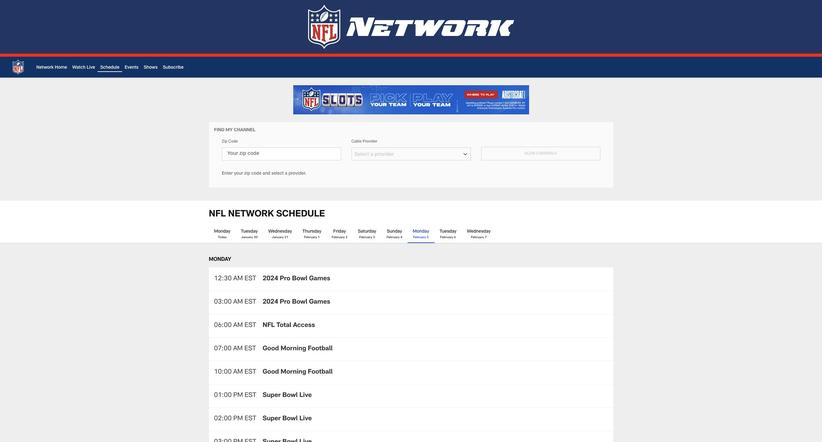 Task type: describe. For each thing, give the bounding box(es) containing it.
code
[[229, 140, 238, 143]]

code
[[251, 172, 262, 176]]

advertisement element
[[293, 85, 529, 114]]

page main content main content
[[0, 122, 823, 442]]

total
[[277, 323, 292, 329]]

scan channels button
[[481, 147, 601, 161]]

2024 pro bowl games for 12:30 am est
[[263, 276, 330, 282]]

0 vertical spatial network
[[36, 66, 54, 70]]

provider.
[[289, 172, 307, 176]]

morning for 10:00 am est
[[281, 369, 306, 376]]

february for thursday
[[304, 236, 317, 239]]

5
[[427, 236, 429, 239]]

watch
[[72, 66, 86, 70]]

cable
[[352, 140, 362, 143]]

and
[[263, 172, 270, 176]]

network home
[[36, 66, 67, 70]]

01:00
[[214, 393, 232, 399]]

friday
[[333, 230, 346, 234]]

events
[[125, 66, 139, 70]]

wednesday for wednesday january 31
[[268, 230, 292, 234]]

monday february 5
[[413, 230, 429, 239]]

31
[[285, 236, 289, 239]]

live for 02:00 pm est
[[300, 416, 312, 423]]

nfl shield image
[[10, 59, 26, 75]]

january for wednesday
[[272, 236, 284, 239]]

banner containing network home
[[0, 57, 823, 77]]

watch live link
[[72, 66, 95, 70]]

2024 pro bowl games for 03:00 am est
[[263, 299, 330, 306]]

morning for 07:00 am est
[[281, 346, 306, 352]]

am for 12:30
[[233, 276, 243, 282]]

select
[[272, 172, 284, 176]]

friday february 2
[[332, 230, 348, 239]]

tuesday for tuesday january 30
[[241, 230, 258, 234]]

zip code
[[222, 140, 238, 143]]

est for 06:00 am est
[[245, 323, 256, 329]]

shows link
[[144, 66, 158, 70]]

06:00 am est
[[214, 323, 256, 329]]

super bowl live for 01:00 pm est
[[263, 393, 312, 399]]

saturday february 3
[[358, 230, 376, 239]]

enter
[[222, 172, 233, 176]]

tuesday february 6
[[440, 230, 457, 239]]

schedule link
[[100, 66, 120, 70]]

subscribe link
[[163, 66, 184, 70]]

live for 01:00 pm est
[[300, 393, 312, 399]]

provider
[[363, 140, 378, 143]]

nfl network schedule
[[209, 210, 325, 219]]

sunday february 4
[[387, 230, 403, 239]]

monday for monday
[[209, 257, 231, 263]]

tuesday for tuesday february 6
[[440, 230, 457, 234]]

sunday
[[387, 230, 402, 234]]

07:00 am est
[[214, 346, 256, 352]]

channel
[[234, 128, 256, 133]]

february for monday
[[413, 236, 426, 239]]

monday today
[[214, 230, 231, 239]]

30
[[254, 236, 258, 239]]

good morning football for 07:00 am est
[[263, 346, 333, 352]]

7
[[485, 236, 487, 239]]

good for 07:00 am est
[[263, 346, 279, 352]]

nfl total access
[[263, 323, 315, 329]]

super bowl live for 02:00 pm est
[[263, 416, 312, 423]]

pro for 03:00 am est
[[280, 299, 291, 306]]

2024 for 12:30 am est
[[263, 276, 278, 282]]

0 horizontal spatial schedule
[[100, 66, 120, 70]]

am for 10:00
[[233, 369, 243, 376]]

january for tuesday
[[241, 236, 253, 239]]

02:00 pm est
[[214, 416, 256, 423]]

a
[[285, 172, 288, 176]]

thursday february 1
[[303, 230, 322, 239]]

watch live
[[72, 66, 95, 70]]

nfl for nfl network schedule
[[209, 210, 226, 219]]

super for 02:00 pm est
[[263, 416, 281, 423]]

est for 02:00 pm est
[[245, 416, 256, 423]]



Task type: locate. For each thing, give the bounding box(es) containing it.
1 2024 pro bowl games from the top
[[263, 276, 330, 282]]

0 vertical spatial nfl
[[209, 210, 226, 219]]

monday
[[214, 230, 231, 234], [413, 230, 429, 234], [209, 257, 231, 263]]

games for 03:00 am est
[[309, 299, 330, 306]]

2 january from the left
[[272, 236, 284, 239]]

access
[[293, 323, 315, 329]]

nfl left total
[[263, 323, 275, 329]]

1 horizontal spatial january
[[272, 236, 284, 239]]

0 horizontal spatial tuesday
[[241, 230, 258, 234]]

good morning football for 10:00 am est
[[263, 369, 333, 376]]

5 est from the top
[[245, 369, 256, 376]]

7 february from the left
[[471, 236, 484, 239]]

2 super bowl live from the top
[[263, 416, 312, 423]]

tuesday january 30
[[241, 230, 258, 239]]

2 tuesday from the left
[[440, 230, 457, 234]]

0 horizontal spatial wednesday
[[268, 230, 292, 234]]

banner
[[0, 57, 823, 77]]

pm right 02:00
[[233, 416, 243, 423]]

am right the 06:00
[[233, 323, 243, 329]]

pro for 12:30 am est
[[280, 276, 291, 282]]

0 vertical spatial pro
[[280, 276, 291, 282]]

home
[[55, 66, 67, 70]]

events link
[[125, 66, 139, 70]]

0 vertical spatial 2024 pro bowl games
[[263, 276, 330, 282]]

pm for 02:00
[[233, 416, 243, 423]]

1 horizontal spatial network
[[228, 210, 274, 219]]

pm right the 01:00
[[233, 393, 243, 399]]

february inside monday february 5
[[413, 236, 426, 239]]

february inside friday february 2
[[332, 236, 345, 239]]

schedule left events
[[100, 66, 120, 70]]

february down saturday
[[359, 236, 372, 239]]

february inside thursday february 1
[[304, 236, 317, 239]]

1 vertical spatial network
[[228, 210, 274, 219]]

1 vertical spatial 2024 pro bowl games
[[263, 299, 330, 306]]

2 morning from the top
[[281, 369, 306, 376]]

am for 06:00
[[233, 323, 243, 329]]

network up tuesday january 30
[[228, 210, 274, 219]]

12:30 am est
[[214, 276, 256, 282]]

bowl
[[292, 276, 308, 282], [292, 299, 308, 306], [283, 393, 298, 399], [283, 416, 298, 423]]

1 vertical spatial 2024
[[263, 299, 278, 306]]

football for 10:00 am est
[[308, 369, 333, 376]]

est for 12:30 am est
[[245, 276, 256, 282]]

0 horizontal spatial network
[[36, 66, 54, 70]]

super
[[263, 393, 281, 399], [263, 416, 281, 423]]

est
[[245, 276, 256, 282], [245, 299, 256, 306], [245, 323, 256, 329], [245, 346, 256, 352], [245, 369, 256, 376], [245, 393, 256, 399], [245, 416, 256, 423]]

Zip Code number field
[[222, 148, 341, 161]]

morning
[[281, 346, 306, 352], [281, 369, 306, 376]]

1 super bowl live from the top
[[263, 393, 312, 399]]

thursday
[[303, 230, 322, 234]]

live
[[87, 66, 95, 70], [300, 393, 312, 399], [300, 416, 312, 423]]

good morning football
[[263, 346, 333, 352], [263, 369, 333, 376]]

january inside wednesday january 31
[[272, 236, 284, 239]]

0 vertical spatial games
[[309, 276, 330, 282]]

03:00 am est
[[214, 299, 256, 306]]

zip
[[244, 172, 250, 176]]

find
[[214, 128, 225, 133]]

enter your zip code and select a provider.
[[222, 172, 307, 176]]

february inside wednesday february 7
[[471, 236, 484, 239]]

2 february from the left
[[332, 236, 345, 239]]

1 pm from the top
[[233, 393, 243, 399]]

1 vertical spatial morning
[[281, 369, 306, 376]]

1 vertical spatial super bowl live
[[263, 416, 312, 423]]

1 vertical spatial good
[[263, 369, 279, 376]]

january
[[241, 236, 253, 239], [272, 236, 284, 239]]

wednesday up the 31 in the left of the page
[[268, 230, 292, 234]]

february left 7
[[471, 236, 484, 239]]

saturday
[[358, 230, 376, 234]]

1 vertical spatial live
[[300, 393, 312, 399]]

good
[[263, 346, 279, 352], [263, 369, 279, 376]]

network home link
[[36, 66, 67, 70]]

football for 07:00 am est
[[308, 346, 333, 352]]

zip
[[222, 140, 228, 143]]

2 pm from the top
[[233, 416, 243, 423]]

network inside page main content main content
[[228, 210, 274, 219]]

pm
[[233, 393, 243, 399], [233, 416, 243, 423]]

10:00
[[214, 369, 232, 376]]

february for tuesday
[[440, 236, 453, 239]]

games
[[309, 276, 330, 282], [309, 299, 330, 306]]

pm for 01:00
[[233, 393, 243, 399]]

2 2024 pro bowl games from the top
[[263, 299, 330, 306]]

1 horizontal spatial schedule
[[276, 210, 325, 219]]

3 est from the top
[[245, 323, 256, 329]]

2 2024 from the top
[[263, 299, 278, 306]]

01:00 pm est
[[214, 393, 256, 399]]

0 vertical spatial super bowl live
[[263, 393, 312, 399]]

1 vertical spatial nfl
[[263, 323, 275, 329]]

january inside tuesday january 30
[[241, 236, 253, 239]]

2024 pro bowl games
[[263, 276, 330, 282], [263, 299, 330, 306]]

2 wednesday from the left
[[467, 230, 491, 234]]

est right 12:30
[[245, 276, 256, 282]]

schedule inside page main content main content
[[276, 210, 325, 219]]

03:00
[[214, 299, 232, 306]]

january left the 30 on the left of page
[[241, 236, 253, 239]]

1 tuesday from the left
[[241, 230, 258, 234]]

6 february from the left
[[440, 236, 453, 239]]

est right the 06:00
[[245, 323, 256, 329]]

06:00
[[214, 323, 232, 329]]

wednesday for wednesday february 7
[[467, 230, 491, 234]]

0 vertical spatial good morning football
[[263, 346, 333, 352]]

2 pro from the top
[[280, 299, 291, 306]]

1 february from the left
[[304, 236, 317, 239]]

nfl up monday today
[[209, 210, 226, 219]]

my
[[226, 128, 233, 133]]

6 est from the top
[[245, 393, 256, 399]]

2 vertical spatial live
[[300, 416, 312, 423]]

0 vertical spatial 2024
[[263, 276, 278, 282]]

0 horizontal spatial january
[[241, 236, 253, 239]]

super for 01:00 pm est
[[263, 393, 281, 399]]

12:30
[[214, 276, 232, 282]]

1 good morning football from the top
[[263, 346, 333, 352]]

football
[[308, 346, 333, 352], [308, 369, 333, 376]]

find my channel
[[214, 128, 256, 133]]

am for 07:00
[[233, 346, 243, 352]]

5 february from the left
[[413, 236, 426, 239]]

1 horizontal spatial tuesday
[[440, 230, 457, 234]]

07:00
[[214, 346, 232, 352]]

1 morning from the top
[[281, 346, 306, 352]]

monday for monday february 5
[[413, 230, 429, 234]]

1
[[318, 236, 320, 239]]

0 horizontal spatial nfl
[[209, 210, 226, 219]]

est right the 10:00
[[245, 369, 256, 376]]

2024 for 03:00 am est
[[263, 299, 278, 306]]

am for 03:00
[[233, 299, 243, 306]]

est right 03:00
[[245, 299, 256, 306]]

your
[[234, 172, 243, 176]]

est for 01:00 pm est
[[245, 393, 256, 399]]

subscribe
[[163, 66, 184, 70]]

2 football from the top
[[308, 369, 333, 376]]

network
[[36, 66, 54, 70], [228, 210, 274, 219]]

1 horizontal spatial wednesday
[[467, 230, 491, 234]]

nfl for nfl total access
[[263, 323, 275, 329]]

1 est from the top
[[245, 276, 256, 282]]

february for sunday
[[387, 236, 400, 239]]

february inside tuesday february 6
[[440, 236, 453, 239]]

3 february from the left
[[359, 236, 372, 239]]

1 vertical spatial super
[[263, 416, 281, 423]]

1 vertical spatial pm
[[233, 416, 243, 423]]

1 horizontal spatial nfl
[[263, 323, 275, 329]]

1 vertical spatial football
[[308, 369, 333, 376]]

0 vertical spatial schedule
[[100, 66, 120, 70]]

7 est from the top
[[245, 416, 256, 423]]

2 good from the top
[[263, 369, 279, 376]]

est for 10:00 am est
[[245, 369, 256, 376]]

tuesday up the 30 on the left of page
[[241, 230, 258, 234]]

2
[[346, 236, 348, 239]]

02:00
[[214, 416, 232, 423]]

1 vertical spatial schedule
[[276, 210, 325, 219]]

6
[[454, 236, 456, 239]]

good for 10:00 am est
[[263, 369, 279, 376]]

10:00 am est
[[214, 369, 256, 376]]

february left 5
[[413, 236, 426, 239]]

wednesday up 7
[[467, 230, 491, 234]]

1 games from the top
[[309, 276, 330, 282]]

schedule up thursday on the bottom left of page
[[276, 210, 325, 219]]

0 vertical spatial football
[[308, 346, 333, 352]]

am right 12:30
[[233, 276, 243, 282]]

february
[[304, 236, 317, 239], [332, 236, 345, 239], [359, 236, 372, 239], [387, 236, 400, 239], [413, 236, 426, 239], [440, 236, 453, 239], [471, 236, 484, 239]]

monday for monday today
[[214, 230, 231, 234]]

0 vertical spatial good
[[263, 346, 279, 352]]

est for 07:00 am est
[[245, 346, 256, 352]]

monday up 5
[[413, 230, 429, 234]]

1 pro from the top
[[280, 276, 291, 282]]

2 games from the top
[[309, 299, 330, 306]]

1 2024 from the top
[[263, 276, 278, 282]]

wednesday january 31
[[268, 230, 292, 239]]

2024
[[263, 276, 278, 282], [263, 299, 278, 306]]

4 est from the top
[[245, 346, 256, 352]]

1 good from the top
[[263, 346, 279, 352]]

1 football from the top
[[308, 346, 333, 352]]

tuesday
[[241, 230, 258, 234], [440, 230, 457, 234]]

february for wednesday
[[471, 236, 484, 239]]

3
[[373, 236, 375, 239]]

scan channels
[[525, 152, 557, 155]]

schedule
[[100, 66, 120, 70], [276, 210, 325, 219]]

cable provider
[[352, 140, 378, 143]]

today
[[218, 236, 227, 239]]

2 good morning football from the top
[[263, 369, 333, 376]]

scan
[[525, 152, 535, 155]]

february inside the saturday february 3
[[359, 236, 372, 239]]

4
[[401, 236, 403, 239]]

am right the 10:00
[[233, 369, 243, 376]]

1 vertical spatial pro
[[280, 299, 291, 306]]

0 vertical spatial morning
[[281, 346, 306, 352]]

est right the 01:00
[[245, 393, 256, 399]]

pro
[[280, 276, 291, 282], [280, 299, 291, 306]]

channels
[[536, 152, 557, 155]]

est right 07:00
[[245, 346, 256, 352]]

4 february from the left
[[387, 236, 400, 239]]

est for 03:00 am est
[[245, 299, 256, 306]]

monday up 'today'
[[214, 230, 231, 234]]

2 est from the top
[[245, 299, 256, 306]]

games for 12:30 am est
[[309, 276, 330, 282]]

2 super from the top
[[263, 416, 281, 423]]

0 vertical spatial pm
[[233, 393, 243, 399]]

network left home
[[36, 66, 54, 70]]

monday up 12:30
[[209, 257, 231, 263]]

0 vertical spatial super
[[263, 393, 281, 399]]

february down thursday on the bottom left of page
[[304, 236, 317, 239]]

february inside sunday february 4
[[387, 236, 400, 239]]

1 wednesday from the left
[[268, 230, 292, 234]]

february for saturday
[[359, 236, 372, 239]]

am
[[233, 276, 243, 282], [233, 299, 243, 306], [233, 323, 243, 329], [233, 346, 243, 352], [233, 369, 243, 376]]

1 vertical spatial games
[[309, 299, 330, 306]]

wednesday february 7
[[467, 230, 491, 239]]

tuesday up 6
[[440, 230, 457, 234]]

february down the friday at the left
[[332, 236, 345, 239]]

1 january from the left
[[241, 236, 253, 239]]

0 vertical spatial live
[[87, 66, 95, 70]]

february for friday
[[332, 236, 345, 239]]

january left the 31 in the left of the page
[[272, 236, 284, 239]]

super bowl live
[[263, 393, 312, 399], [263, 416, 312, 423]]

february left 6
[[440, 236, 453, 239]]

1 vertical spatial good morning football
[[263, 369, 333, 376]]

1 super from the top
[[263, 393, 281, 399]]

wednesday
[[268, 230, 292, 234], [467, 230, 491, 234]]

est right 02:00
[[245, 416, 256, 423]]

am right 07:00
[[233, 346, 243, 352]]

shows
[[144, 66, 158, 70]]

nfl
[[209, 210, 226, 219], [263, 323, 275, 329]]

february down sunday
[[387, 236, 400, 239]]

am right 03:00
[[233, 299, 243, 306]]



Task type: vqa. For each thing, say whether or not it's contained in the screenshot.


